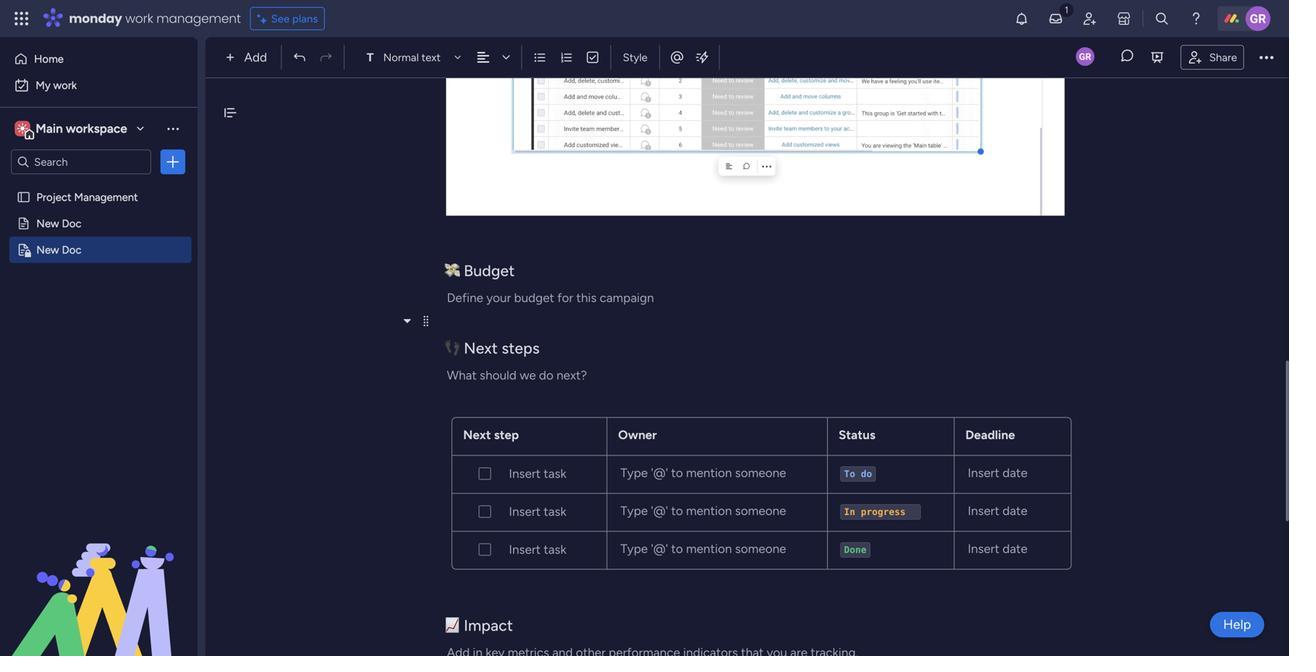 Task type: vqa. For each thing, say whether or not it's contained in the screenshot.
workspace
yes



Task type: describe. For each thing, give the bounding box(es) containing it.
project management
[[36, 191, 138, 204]]

v2 ellipsis image
[[1260, 47, 1274, 67]]

lottie animation image
[[0, 500, 198, 657]]

list box containing project management
[[0, 181, 198, 473]]

1 image
[[1060, 1, 1074, 18]]

home
[[34, 52, 64, 66]]

home option
[[9, 47, 188, 71]]

new doc for "private board" "icon"
[[36, 243, 81, 257]]

📈
[[445, 617, 460, 635]]

main workspace button
[[11, 116, 151, 142]]

budget
[[464, 262, 515, 280]]

update feed image
[[1048, 11, 1064, 26]]

monday marketplace image
[[1117, 11, 1132, 26]]

see
[[271, 12, 290, 25]]

help image
[[1189, 11, 1204, 26]]

project
[[36, 191, 71, 204]]

to do
[[844, 469, 872, 480]]

👣
[[445, 339, 460, 358]]

workspace selection element
[[15, 119, 130, 140]]

in
[[844, 507, 856, 518]]

to
[[844, 469, 856, 480]]

add button
[[219, 45, 276, 70]]

private board image
[[16, 243, 31, 257]]

help
[[1224, 617, 1252, 633]]

select product image
[[14, 11, 29, 26]]

step
[[494, 428, 519, 443]]

done
[[844, 545, 867, 556]]

see plans
[[271, 12, 318, 25]]

next step
[[463, 428, 519, 443]]

owner
[[618, 428, 657, 443]]

👣 next steps
[[445, 339, 540, 358]]

impact
[[464, 617, 513, 635]]

numbered list image
[[559, 50, 573, 64]]

status
[[839, 428, 876, 443]]

public board image for new doc
[[16, 216, 31, 231]]

monday
[[69, 10, 122, 27]]

workspace options image
[[165, 121, 181, 136]]

add
[[244, 50, 267, 65]]

normal text
[[383, 51, 441, 64]]

1 doc from the top
[[62, 217, 81, 230]]

normal
[[383, 51, 419, 64]]

lottie animation element
[[0, 500, 198, 657]]

my work option
[[9, 73, 188, 98]]

dynamic values image
[[694, 50, 710, 65]]

in progress
[[844, 507, 917, 518]]

share button
[[1181, 45, 1245, 70]]

greg robinson image
[[1246, 6, 1271, 31]]

new for new doc's public board image
[[36, 217, 59, 230]]



Task type: locate. For each thing, give the bounding box(es) containing it.
0 vertical spatial public board image
[[16, 190, 31, 205]]

list box
[[0, 181, 198, 473]]

invite members image
[[1083, 11, 1098, 26]]

workspace
[[66, 121, 127, 136]]

new down project
[[36, 217, 59, 230]]

bulleted list image
[[533, 50, 547, 64]]

work right monday
[[125, 10, 153, 27]]

2 public board image from the top
[[16, 216, 31, 231]]

main
[[36, 121, 63, 136]]

undo ⌘+z image
[[293, 50, 307, 64]]

progress
[[861, 507, 906, 518]]

menu image
[[420, 315, 432, 328]]

home link
[[9, 47, 188, 71]]

work
[[125, 10, 153, 27], [53, 79, 77, 92]]

next left step
[[463, 428, 491, 443]]

main workspace
[[36, 121, 127, 136]]

1 vertical spatial next
[[463, 428, 491, 443]]

new right "private board" "icon"
[[36, 243, 59, 257]]

Search in workspace field
[[33, 153, 130, 171]]

new doc right "private board" "icon"
[[36, 243, 81, 257]]

do
[[861, 469, 872, 480]]

1 horizontal spatial work
[[125, 10, 153, 27]]

work for monday
[[125, 10, 153, 27]]

1 vertical spatial doc
[[62, 243, 81, 257]]

public board image
[[16, 190, 31, 205], [16, 216, 31, 231]]

work inside option
[[53, 79, 77, 92]]

help button
[[1211, 613, 1265, 638]]

steps
[[502, 339, 540, 358]]

deadline
[[966, 428, 1016, 443]]

search everything image
[[1155, 11, 1170, 26]]

📈 impact
[[445, 617, 513, 635]]

💸
[[445, 262, 460, 280]]

mention image
[[670, 49, 685, 65]]

plans
[[292, 12, 318, 25]]

public board image for project management
[[16, 190, 31, 205]]

management
[[156, 10, 241, 27]]

1 vertical spatial new
[[36, 243, 59, 257]]

text
[[422, 51, 441, 64]]

0 vertical spatial doc
[[62, 217, 81, 230]]

new doc for new doc's public board image
[[36, 217, 81, 230]]

work right my
[[53, 79, 77, 92]]

my
[[36, 79, 51, 92]]

share
[[1210, 51, 1238, 64]]

workspace image
[[15, 120, 30, 137], [17, 120, 28, 137]]

style button
[[616, 44, 655, 71]]

1 public board image from the top
[[16, 190, 31, 205]]

1 vertical spatial work
[[53, 79, 77, 92]]

doc
[[62, 217, 81, 230], [62, 243, 81, 257]]

management
[[74, 191, 138, 204]]

next right 👣
[[464, 339, 498, 358]]

0 vertical spatial new
[[36, 217, 59, 230]]

doc down project management
[[62, 217, 81, 230]]

new for "private board" "icon"
[[36, 243, 59, 257]]

1 new from the top
[[36, 217, 59, 230]]

work for my
[[53, 79, 77, 92]]

options image
[[165, 154, 181, 170]]

monday work management
[[69, 10, 241, 27]]

board activity image
[[1076, 47, 1095, 66]]

notifications image
[[1014, 11, 1030, 26]]

public board image up "private board" "icon"
[[16, 216, 31, 231]]

1 vertical spatial new doc
[[36, 243, 81, 257]]

1 vertical spatial public board image
[[16, 216, 31, 231]]

public board image left project
[[16, 190, 31, 205]]

new
[[36, 217, 59, 230], [36, 243, 59, 257]]

style
[[623, 51, 648, 64]]

0 vertical spatial work
[[125, 10, 153, 27]]

0 vertical spatial new doc
[[36, 217, 81, 230]]

new doc down project
[[36, 217, 81, 230]]

0 vertical spatial next
[[464, 339, 498, 358]]

💸 budget
[[445, 262, 515, 280]]

checklist image
[[586, 50, 600, 64]]

my work link
[[9, 73, 188, 98]]

see plans button
[[250, 7, 325, 30]]

option
[[0, 183, 198, 186]]

my work
[[36, 79, 77, 92]]

next
[[464, 339, 498, 358], [463, 428, 491, 443]]

new doc
[[36, 217, 81, 230], [36, 243, 81, 257]]

2 new from the top
[[36, 243, 59, 257]]

2 doc from the top
[[62, 243, 81, 257]]

1 new doc from the top
[[36, 217, 81, 230]]

doc right "private board" "icon"
[[62, 243, 81, 257]]

0 horizontal spatial work
[[53, 79, 77, 92]]

2 workspace image from the left
[[17, 120, 28, 137]]

2 new doc from the top
[[36, 243, 81, 257]]

1 workspace image from the left
[[15, 120, 30, 137]]



